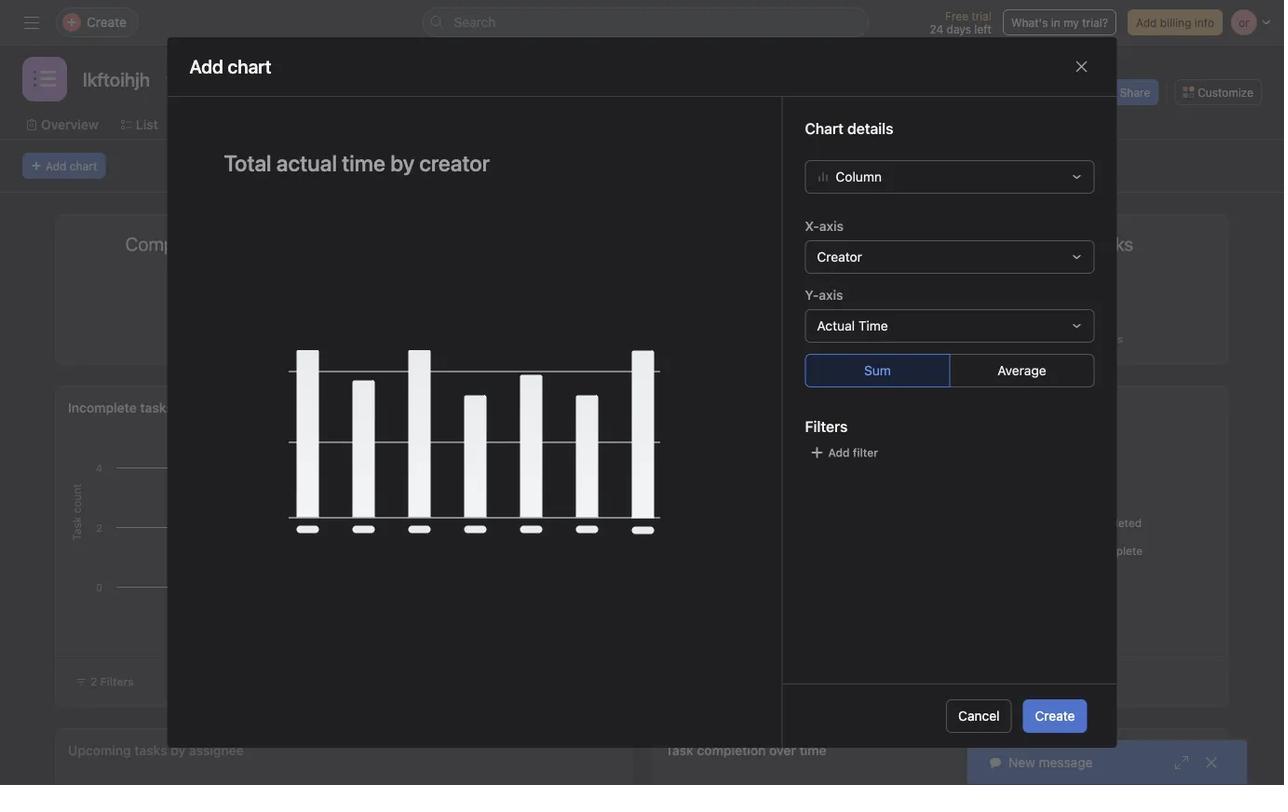 Task type: vqa. For each thing, say whether or not it's contained in the screenshot.
option group containing Sum
yes



Task type: describe. For each thing, give the bounding box(es) containing it.
chart
[[70, 159, 97, 172]]

Sum radio
[[805, 354, 951, 388]]

completion
[[697, 743, 766, 758]]

add filter button
[[805, 440, 883, 466]]

share
[[1120, 86, 1151, 99]]

add chart
[[46, 159, 97, 172]]

what's in my trial?
[[1012, 16, 1109, 29]]

list link
[[121, 115, 158, 135]]

days
[[947, 22, 972, 35]]

average
[[998, 363, 1047, 378]]

2 button
[[1078, 267, 1103, 320]]

0 button
[[778, 267, 805, 320]]

what's in my trial? button
[[1003, 9, 1117, 35]]

info
[[1195, 16, 1215, 29]]

add for add filter
[[829, 446, 850, 459]]

add to starred image
[[190, 72, 205, 87]]

files
[[773, 117, 801, 132]]

upcoming tasks by assignee
[[68, 743, 244, 758]]

actual time
[[818, 318, 888, 334]]

by
[[735, 400, 750, 416]]

in
[[1052, 16, 1061, 29]]

1
[[781, 333, 787, 346]]

overview link
[[26, 115, 99, 135]]

add filter
[[829, 446, 879, 459]]

create
[[1036, 709, 1076, 724]]

task completion over time
[[666, 743, 827, 758]]

no filters button
[[1053, 330, 1129, 348]]

tasks for by
[[699, 400, 732, 416]]

my
[[1064, 16, 1080, 29]]

column
[[836, 169, 882, 184]]

2 for 2
[[1078, 267, 1103, 320]]

share button
[[1097, 79, 1159, 105]]

x-
[[805, 218, 820, 234]]

trial
[[972, 9, 992, 22]]

incomplete for incomplete tasks by section
[[68, 400, 137, 416]]

over time
[[770, 743, 827, 758]]

tasks for by assignee
[[134, 743, 167, 758]]

by section
[[176, 400, 240, 416]]

axis for x-
[[820, 218, 844, 234]]

free
[[946, 9, 969, 22]]

by assignee
[[171, 743, 244, 758]]

trial?
[[1083, 16, 1109, 29]]

overview
[[41, 117, 99, 132]]

actual
[[818, 318, 855, 334]]

24
[[930, 22, 944, 35]]

what's
[[1012, 16, 1048, 29]]

add billing info
[[1137, 16, 1215, 29]]

files link
[[758, 115, 801, 135]]

total tasks
[[1047, 233, 1134, 255]]

creator
[[818, 249, 863, 265]]

list
[[136, 117, 158, 132]]

search
[[454, 14, 496, 30]]

task
[[666, 743, 694, 758]]

y-axis
[[805, 287, 844, 303]]

or
[[1017, 86, 1028, 99]]



Task type: locate. For each thing, give the bounding box(es) containing it.
add chart
[[190, 55, 272, 77]]

expand new message image
[[1175, 756, 1190, 770]]

2 filters button
[[67, 669, 142, 695]]

0 horizontal spatial 2
[[90, 675, 97, 688]]

billing
[[1161, 16, 1192, 29]]

add chart button
[[22, 153, 106, 179]]

option group
[[805, 354, 1095, 388]]

total
[[666, 400, 696, 416]]

completion status
[[754, 400, 864, 416]]

tasks for by section
[[140, 400, 173, 416]]

1 vertical spatial axis
[[819, 287, 844, 303]]

0 horizontal spatial incomplete
[[68, 400, 137, 416]]

upcoming
[[68, 743, 131, 758]]

column button
[[805, 160, 1095, 194]]

2
[[1078, 267, 1103, 320], [90, 675, 97, 688]]

0 vertical spatial filters
[[1090, 333, 1124, 346]]

0 vertical spatial add
[[1137, 16, 1157, 29]]

close image
[[1075, 59, 1090, 74], [1205, 756, 1220, 770]]

1 horizontal spatial close image
[[1205, 756, 1220, 770]]

filters down completion status
[[805, 418, 848, 436]]

incomplete tasks by section
[[68, 400, 240, 416]]

0 vertical spatial incomplete
[[68, 400, 137, 416]]

2 vertical spatial filters
[[100, 675, 134, 688]]

filters
[[1090, 333, 1124, 346], [805, 418, 848, 436], [100, 675, 134, 688]]

2 up no filters button
[[1078, 267, 1103, 320]]

1 horizontal spatial incomplete
[[1085, 545, 1143, 558]]

free trial 24 days left
[[930, 9, 992, 35]]

completed tasks
[[125, 233, 263, 255]]

actual time button
[[805, 309, 1095, 343]]

no filters
[[1072, 333, 1124, 346]]

sum
[[865, 363, 891, 378]]

tasks
[[140, 400, 173, 416], [699, 400, 732, 416], [134, 743, 167, 758]]

filter
[[853, 446, 879, 459]]

completed
[[1085, 517, 1142, 530]]

add billing info button
[[1128, 9, 1223, 35]]

1 vertical spatial filters
[[805, 418, 848, 436]]

0 vertical spatial 2
[[1078, 267, 1103, 320]]

tasks left by section
[[140, 400, 173, 416]]

incomplete for incomplete
[[1085, 545, 1143, 558]]

1 horizontal spatial filters
[[805, 418, 848, 436]]

0
[[778, 267, 805, 320]]

add
[[1137, 16, 1157, 29], [46, 159, 67, 172], [829, 446, 850, 459]]

1 vertical spatial close image
[[1205, 756, 1220, 770]]

option group containing sum
[[805, 354, 1095, 388]]

axis
[[820, 218, 844, 234], [819, 287, 844, 303]]

add left chart
[[46, 159, 67, 172]]

2 filters
[[90, 675, 134, 688]]

close image down my
[[1075, 59, 1090, 74]]

2 inside button
[[90, 675, 97, 688]]

chart details
[[805, 120, 894, 137]]

no
[[1072, 333, 1087, 346]]

0 vertical spatial close image
[[1075, 59, 1090, 74]]

axis up creator
[[820, 218, 844, 234]]

1 horizontal spatial add
[[829, 446, 850, 459]]

1 filter button
[[762, 330, 822, 348]]

0 horizontal spatial close image
[[1075, 59, 1090, 74]]

incomplete
[[68, 400, 137, 416], [1085, 545, 1143, 558]]

1 vertical spatial add
[[46, 159, 67, 172]]

1 filter
[[781, 333, 817, 346]]

0 horizontal spatial filters
[[100, 675, 134, 688]]

filters up upcoming
[[100, 675, 134, 688]]

1 vertical spatial incomplete
[[1085, 545, 1143, 558]]

left
[[975, 22, 992, 35]]

cancel button
[[947, 700, 1012, 733]]

close image right the 'expand new message' image
[[1205, 756, 1220, 770]]

add left filter
[[829, 446, 850, 459]]

axis up actual
[[819, 287, 844, 303]]

2 horizontal spatial add
[[1137, 16, 1157, 29]]

2 axis from the top
[[819, 287, 844, 303]]

axis for y-
[[819, 287, 844, 303]]

creator button
[[805, 240, 1095, 274]]

filters right no
[[1090, 333, 1124, 346]]

2 up upcoming
[[90, 675, 97, 688]]

search list box
[[422, 7, 870, 37]]

None text field
[[78, 62, 155, 96]]

create button
[[1023, 700, 1088, 733]]

add inside dropdown button
[[829, 446, 850, 459]]

add for add chart
[[46, 159, 67, 172]]

2 vertical spatial add
[[829, 446, 850, 459]]

add left billing
[[1137, 16, 1157, 29]]

overdue tasks
[[733, 233, 850, 255]]

filter
[[790, 333, 817, 346]]

new message
[[1009, 755, 1093, 770]]

2 horizontal spatial filters
[[1090, 333, 1124, 346]]

1 axis from the top
[[820, 218, 844, 234]]

filters for total tasks
[[1090, 333, 1124, 346]]

time
[[859, 318, 888, 334]]

list image
[[34, 68, 56, 90]]

0 vertical spatial axis
[[820, 218, 844, 234]]

cancel
[[959, 709, 1000, 724]]

add inside button
[[46, 159, 67, 172]]

y-
[[805, 287, 819, 303]]

add inside 'button'
[[1137, 16, 1157, 29]]

1 horizontal spatial 2
[[1078, 267, 1103, 320]]

2 for 2 filters
[[90, 675, 97, 688]]

add for add billing info
[[1137, 16, 1157, 29]]

tasks left 'by'
[[699, 400, 732, 416]]

filters for incomplete tasks by section
[[100, 675, 134, 688]]

1 vertical spatial 2
[[90, 675, 97, 688]]

Total actual time by creator text field
[[212, 142, 737, 184]]

0 horizontal spatial add
[[46, 159, 67, 172]]

total tasks by completion status
[[666, 400, 864, 416]]

tasks right upcoming
[[134, 743, 167, 758]]

x-axis
[[805, 218, 844, 234]]

search button
[[422, 7, 870, 37]]

Average radio
[[950, 354, 1095, 388]]

or button
[[1011, 81, 1034, 103]]



